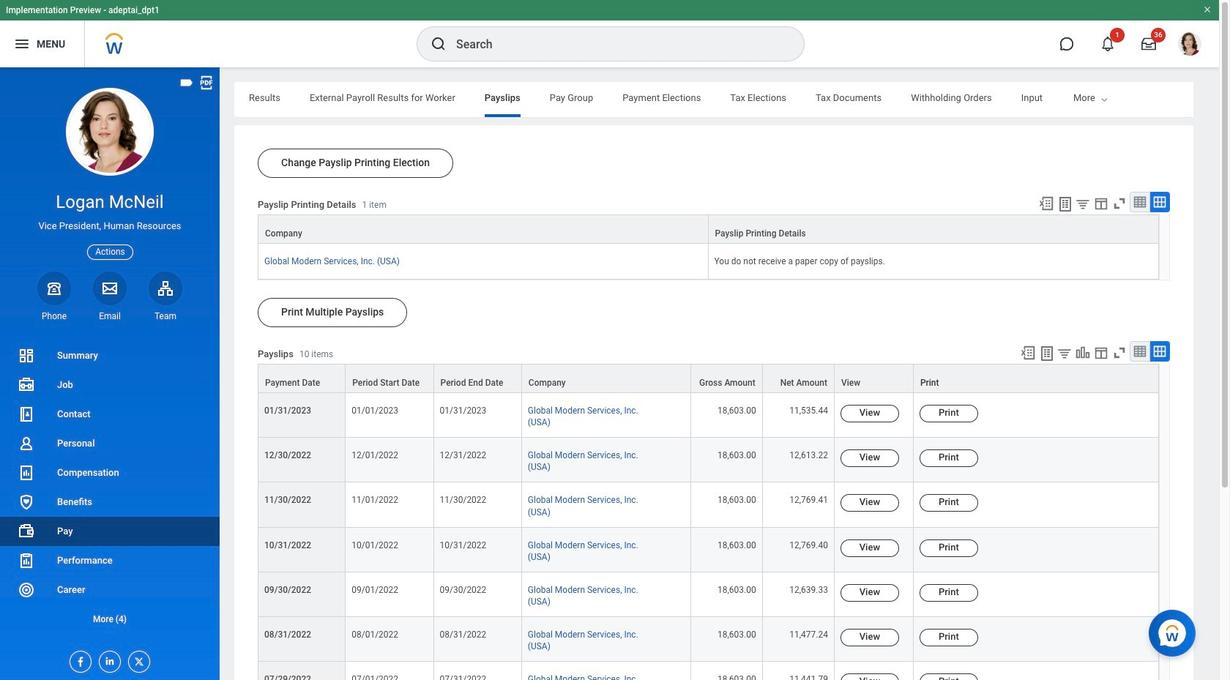 Task type: vqa. For each thing, say whether or not it's contained in the screenshot.
the "Actions" POPUP BUTTON
no



Task type: describe. For each thing, give the bounding box(es) containing it.
career image
[[18, 582, 35, 599]]

close environment banner image
[[1203, 5, 1212, 14]]

1 row from the top
[[258, 215, 1159, 244]]

1 click to view/edit grid preferences image from the top
[[1093, 196, 1110, 212]]

fullscreen image
[[1112, 196, 1128, 212]]

view team image
[[157, 280, 174, 297]]

summary image
[[18, 347, 35, 365]]

6 row from the top
[[258, 483, 1159, 528]]

3 row from the top
[[258, 364, 1159, 393]]

export to excel image
[[1039, 196, 1055, 212]]

Search Workday  search field
[[456, 28, 774, 60]]

performance image
[[18, 552, 35, 570]]

phone image
[[44, 280, 64, 297]]

team logan mcneil element
[[149, 310, 182, 322]]

view printable version (pdf) image
[[198, 75, 215, 91]]

4 row from the top
[[258, 393, 1159, 438]]

navigation pane region
[[0, 67, 220, 680]]

expand table image
[[1153, 195, 1167, 209]]

5 row from the top
[[258, 438, 1159, 483]]

tag image
[[179, 75, 195, 91]]

table image
[[1133, 195, 1148, 209]]



Task type: locate. For each thing, give the bounding box(es) containing it.
benefits image
[[18, 494, 35, 511]]

export to worksheets image
[[1039, 345, 1056, 363]]

pay image
[[18, 523, 35, 540]]

select to filter grid data image
[[1075, 196, 1091, 212]]

phone logan mcneil element
[[37, 310, 71, 322]]

job image
[[18, 376, 35, 394]]

9 row from the top
[[258, 617, 1159, 662]]

banner
[[0, 0, 1219, 67]]

click to view/edit grid preferences image
[[1093, 196, 1110, 212], [1093, 345, 1110, 361]]

linkedin image
[[100, 652, 116, 667]]

10 row from the top
[[258, 662, 1159, 680]]

toolbar
[[1032, 192, 1170, 215], [1014, 341, 1170, 364]]

tab list
[[234, 82, 1230, 117]]

table image
[[1133, 344, 1148, 359]]

justify image
[[13, 35, 31, 53]]

contact image
[[18, 406, 35, 423]]

toolbar for 10th row from the bottom
[[1032, 192, 1170, 215]]

facebook image
[[70, 652, 86, 668]]

click to view/edit grid preferences image left fullscreen icon
[[1093, 196, 1110, 212]]

0 vertical spatial toolbar
[[1032, 192, 1170, 215]]

fullscreen image
[[1112, 345, 1128, 361]]

2 row from the top
[[258, 244, 1159, 280]]

row
[[258, 215, 1159, 244], [258, 244, 1159, 280], [258, 364, 1159, 393], [258, 393, 1159, 438], [258, 438, 1159, 483], [258, 483, 1159, 528], [258, 528, 1159, 573], [258, 573, 1159, 617], [258, 617, 1159, 662], [258, 662, 1159, 680]]

list
[[0, 341, 220, 634]]

8 row from the top
[[258, 573, 1159, 617]]

1 vertical spatial toolbar
[[1014, 341, 1170, 364]]

expand table image
[[1153, 344, 1167, 359]]

notifications large image
[[1101, 37, 1115, 51]]

click to view/edit grid preferences image left fullscreen image on the right
[[1093, 345, 1110, 361]]

personal image
[[18, 435, 35, 453]]

mail image
[[101, 280, 119, 297]]

0 vertical spatial click to view/edit grid preferences image
[[1093, 196, 1110, 212]]

export to worksheets image
[[1057, 196, 1074, 213]]

compensation image
[[18, 464, 35, 482]]

profile logan mcneil image
[[1178, 32, 1202, 59]]

email logan mcneil element
[[93, 310, 127, 322]]

toolbar for 3rd row
[[1014, 341, 1170, 364]]

1 vertical spatial click to view/edit grid preferences image
[[1093, 345, 1110, 361]]

search image
[[430, 35, 447, 53]]

inbox large image
[[1142, 37, 1156, 51]]

2 click to view/edit grid preferences image from the top
[[1093, 345, 1110, 361]]

x image
[[129, 652, 145, 668]]

select to filter grid data image
[[1057, 346, 1073, 361]]

7 row from the top
[[258, 528, 1159, 573]]

export to excel image
[[1020, 345, 1036, 361]]



